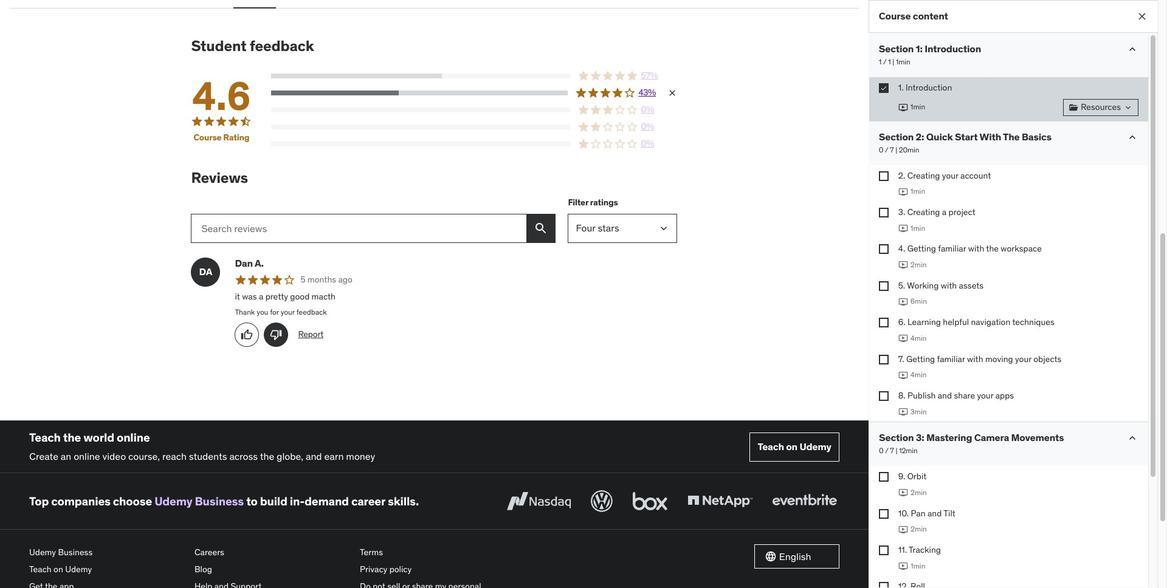 Task type: describe. For each thing, give the bounding box(es) containing it.
creating for your
[[907, 170, 940, 181]]

0% for 1st 0% button from the bottom
[[641, 138, 654, 149]]

for
[[270, 308, 279, 317]]

thank
[[235, 308, 255, 317]]

1 horizontal spatial the
[[260, 450, 274, 463]]

20min
[[899, 145, 919, 154]]

thank you for your feedback
[[235, 308, 327, 317]]

student
[[191, 36, 247, 55]]

play learning helpful navigation techniques image
[[898, 334, 908, 343]]

play pan and tilt image
[[898, 525, 908, 535]]

1 vertical spatial with
[[941, 280, 957, 291]]

on inside udemy business teach on udemy
[[54, 564, 63, 575]]

eventbrite image
[[769, 488, 839, 515]]

course for course rating
[[194, 132, 221, 143]]

top companies choose udemy business to build in-demand career skills.
[[29, 494, 419, 509]]

orbit
[[907, 471, 927, 482]]

camera
[[974, 432, 1009, 444]]

ratings
[[590, 197, 618, 208]]

7.
[[898, 353, 904, 364]]

blog
[[195, 564, 212, 575]]

3.
[[898, 207, 905, 218]]

student feedback
[[191, 36, 314, 55]]

terms link
[[360, 545, 515, 562]]

getting for 4.
[[907, 243, 936, 254]]

play getting familiar with the workspace image
[[898, 260, 908, 270]]

workspace
[[1001, 243, 1042, 254]]

da
[[199, 266, 212, 278]]

a for creating
[[942, 207, 947, 218]]

2min for getting
[[910, 260, 927, 269]]

objects
[[1033, 353, 1062, 364]]

helpful
[[943, 317, 969, 328]]

0 inside section 3: mastering camera movements 0 / 7 | 12min
[[879, 446, 883, 456]]

/ inside section 1: introduction 1 / 1 | 1min
[[883, 57, 886, 66]]

navigation
[[971, 317, 1010, 328]]

and for 10.
[[928, 508, 942, 519]]

getting for 7.
[[906, 353, 935, 364]]

section 3: mastering camera movements 0 / 7 | 12min
[[879, 432, 1064, 456]]

earn
[[324, 450, 344, 463]]

2:
[[916, 130, 924, 143]]

pan
[[911, 508, 925, 519]]

4. getting familiar with the workspace
[[898, 243, 1042, 254]]

familiar for moving
[[937, 353, 965, 364]]

careers link
[[195, 545, 350, 562]]

/ inside section 3: mastering camera movements 0 / 7 | 12min
[[885, 446, 888, 456]]

0 inside 'section 2: quick start with the basics 0 / 7 | 20min'
[[879, 145, 883, 154]]

57%
[[641, 70, 658, 81]]

in-
[[290, 494, 305, 509]]

2min for pan
[[910, 525, 927, 534]]

section for section 1: introduction
[[879, 43, 914, 55]]

report button
[[298, 329, 323, 341]]

1:
[[916, 43, 923, 55]]

start
[[955, 130, 978, 143]]

was
[[242, 291, 257, 302]]

play working with assets image
[[898, 297, 908, 307]]

xsmall image inside resources dropdown button
[[1069, 102, 1078, 112]]

1min for 11.
[[910, 561, 925, 571]]

section 1: introduction 1 / 1 | 1min
[[879, 43, 981, 66]]

volkswagen image
[[588, 488, 615, 515]]

3. creating a project
[[898, 207, 975, 218]]

4min for getting
[[910, 370, 927, 379]]

and inside teach the world online create an online video course, reach students across the globe, and earn money
[[306, 450, 322, 463]]

video
[[102, 450, 126, 463]]

world
[[83, 430, 114, 445]]

basics
[[1022, 130, 1052, 143]]

section for section 3: mastering camera movements
[[879, 432, 914, 444]]

good
[[290, 291, 310, 302]]

1 vertical spatial the
[[63, 430, 81, 445]]

43%
[[638, 87, 656, 98]]

working
[[907, 280, 939, 291]]

submit search image
[[534, 221, 548, 236]]

0 vertical spatial feedback
[[250, 36, 314, 55]]

quick
[[926, 130, 953, 143]]

it
[[235, 291, 240, 302]]

/ inside 'section 2: quick start with the basics 0 / 7 | 20min'
[[885, 145, 888, 154]]

xsmall image inside resources dropdown button
[[1123, 102, 1133, 112]]

learning
[[907, 317, 941, 328]]

careers blog
[[195, 547, 224, 575]]

money
[[346, 450, 375, 463]]

3:
[[916, 432, 924, 444]]

play introduction image
[[898, 102, 908, 112]]

4min for learning
[[910, 334, 927, 343]]

1 vertical spatial online
[[74, 450, 100, 463]]

teach inside udemy business teach on udemy
[[29, 564, 52, 575]]

0 vertical spatial udemy business link
[[154, 494, 244, 509]]

4.
[[898, 243, 905, 254]]

section 1: introduction button
[[879, 43, 981, 55]]

privacy policy link
[[360, 562, 515, 578]]

xsmall image inside 43% button
[[668, 88, 677, 98]]

play orbit image
[[898, 488, 908, 498]]

careers
[[195, 547, 224, 558]]

macth
[[312, 291, 336, 302]]

movements
[[1011, 432, 1064, 444]]

0% for second 0% button from the top
[[641, 121, 654, 132]]

udemy business teach on udemy
[[29, 547, 93, 575]]

create
[[29, 450, 58, 463]]

top
[[29, 494, 49, 509]]

6min
[[910, 297, 927, 306]]

report
[[298, 329, 323, 340]]

account
[[960, 170, 991, 181]]

1 1 from the left
[[879, 57, 882, 66]]

students
[[189, 450, 227, 463]]

small image
[[1126, 43, 1138, 55]]

0 vertical spatial teach on udemy link
[[750, 433, 839, 462]]

resources button
[[1063, 99, 1138, 116]]

rating
[[223, 132, 249, 143]]

your left apps
[[977, 390, 993, 401]]

play creating a project image
[[898, 224, 908, 233]]

small image inside english button
[[765, 551, 777, 563]]

2. creating your account
[[898, 170, 991, 181]]

creating for a
[[907, 207, 940, 218]]

career
[[351, 494, 385, 509]]



Task type: vqa. For each thing, say whether or not it's contained in the screenshot.


Task type: locate. For each thing, give the bounding box(es) containing it.
content
[[913, 10, 948, 22]]

4min right "play getting familiar with moving your objects" image
[[910, 370, 927, 379]]

5
[[300, 274, 305, 285]]

teach for on
[[758, 441, 784, 453]]

1 vertical spatial creating
[[907, 207, 940, 218]]

build
[[260, 494, 287, 509]]

course for course content
[[879, 10, 911, 22]]

1min inside section 1: introduction 1 / 1 | 1min
[[896, 57, 910, 66]]

section inside 'section 2: quick start with the basics 0 / 7 | 20min'
[[879, 130, 914, 143]]

1 horizontal spatial business
[[195, 494, 244, 509]]

your
[[942, 170, 958, 181], [281, 308, 295, 317], [1015, 353, 1031, 364], [977, 390, 993, 401]]

publish
[[907, 390, 936, 401]]

2.
[[898, 170, 905, 181]]

the up an
[[63, 430, 81, 445]]

1 0 from the top
[[879, 145, 883, 154]]

1 horizontal spatial teach on udemy link
[[750, 433, 839, 462]]

resources
[[1081, 101, 1121, 112]]

0 vertical spatial on
[[786, 441, 797, 453]]

1 horizontal spatial a
[[942, 207, 947, 218]]

1min right play introduction image
[[910, 102, 925, 111]]

techniques
[[1012, 317, 1054, 328]]

1min up 1. at the top right of the page
[[896, 57, 910, 66]]

introduction right 1. at the top right of the page
[[906, 82, 952, 93]]

0 horizontal spatial course
[[194, 132, 221, 143]]

4min
[[910, 334, 927, 343], [910, 370, 927, 379]]

3 section from the top
[[879, 432, 914, 444]]

xsmall image
[[879, 83, 888, 93], [1069, 102, 1078, 112], [879, 208, 888, 218], [879, 355, 888, 364], [879, 391, 888, 401], [879, 509, 888, 519], [879, 546, 888, 556]]

9.
[[898, 471, 905, 482]]

/ left 20min
[[885, 145, 888, 154]]

and for 8.
[[938, 390, 952, 401]]

1 vertical spatial 2min
[[910, 488, 927, 497]]

familiar down 'helpful'
[[937, 353, 965, 364]]

0 vertical spatial familiar
[[938, 243, 966, 254]]

apps
[[995, 390, 1014, 401]]

globe,
[[277, 450, 303, 463]]

1min for 2.
[[910, 187, 925, 196]]

dan a.
[[235, 257, 264, 269]]

a left project
[[942, 207, 947, 218]]

10.
[[898, 508, 909, 519]]

1 vertical spatial 4min
[[910, 370, 927, 379]]

1 0% button from the top
[[271, 104, 677, 116]]

2 vertical spatial the
[[260, 450, 274, 463]]

4.6
[[192, 72, 251, 121]]

2 creating from the top
[[907, 207, 940, 218]]

4min right play learning helpful navigation techniques icon
[[910, 334, 927, 343]]

1 vertical spatial course
[[194, 132, 221, 143]]

xsmall image for 11. tracking
[[879, 546, 888, 556]]

terms privacy policy
[[360, 547, 412, 575]]

share
[[954, 390, 975, 401]]

57% button
[[271, 70, 677, 82]]

2 vertical spatial and
[[928, 508, 942, 519]]

with
[[980, 130, 1001, 143]]

7
[[890, 145, 894, 154], [890, 446, 894, 456]]

0 vertical spatial getting
[[907, 243, 936, 254]]

0 vertical spatial introduction
[[925, 43, 981, 55]]

1min for 3.
[[910, 223, 925, 233]]

2 0% from the top
[[641, 121, 654, 132]]

7. getting familiar with moving your objects
[[898, 353, 1062, 364]]

familiar down project
[[938, 243, 966, 254]]

0 vertical spatial course
[[879, 10, 911, 22]]

0 vertical spatial a
[[942, 207, 947, 218]]

1.
[[898, 82, 904, 93]]

1min right play tracking icon
[[910, 561, 925, 571]]

0 vertical spatial creating
[[907, 170, 940, 181]]

introduction
[[925, 43, 981, 55], [906, 82, 952, 93]]

5.
[[898, 280, 905, 291]]

with for the
[[968, 243, 984, 254]]

1 vertical spatial 0%
[[641, 121, 654, 132]]

0 vertical spatial /
[[883, 57, 886, 66]]

| left 20min
[[895, 145, 897, 154]]

0 horizontal spatial 1
[[879, 57, 882, 66]]

xsmall image left 8.
[[879, 391, 888, 401]]

small image for section 3: mastering camera movements
[[1126, 432, 1138, 445]]

undo mark as unhelpful image
[[270, 329, 282, 341]]

0 vertical spatial section
[[879, 43, 914, 55]]

getting right 4. at right
[[907, 243, 936, 254]]

filter ratings
[[568, 197, 618, 208]]

2min right play getting familiar with the workspace image
[[910, 260, 927, 269]]

section up 20min
[[879, 130, 914, 143]]

mastering
[[926, 432, 972, 444]]

with left assets
[[941, 280, 957, 291]]

english button
[[754, 545, 839, 569]]

2 vertical spatial with
[[967, 353, 983, 364]]

0 vertical spatial 7
[[890, 145, 894, 154]]

|
[[892, 57, 894, 66], [895, 145, 897, 154], [895, 446, 897, 456]]

2 7 from the top
[[890, 446, 894, 456]]

2 2min from the top
[[910, 488, 927, 497]]

1 horizontal spatial 1
[[888, 57, 891, 66]]

2 horizontal spatial the
[[986, 243, 999, 254]]

familiar
[[938, 243, 966, 254], [937, 353, 965, 364]]

section inside section 1: introduction 1 / 1 | 1min
[[879, 43, 914, 55]]

xsmall image left 11.
[[879, 546, 888, 556]]

1 section from the top
[[879, 43, 914, 55]]

section up 12min
[[879, 432, 914, 444]]

the left workspace
[[986, 243, 999, 254]]

1 vertical spatial 0% button
[[271, 121, 677, 133]]

with up assets
[[968, 243, 984, 254]]

1 2min from the top
[[910, 260, 927, 269]]

teach on udemy link
[[750, 433, 839, 462], [29, 562, 185, 578]]

0 horizontal spatial the
[[63, 430, 81, 445]]

2 4min from the top
[[910, 370, 927, 379]]

2 vertical spatial section
[[879, 432, 914, 444]]

tilt
[[943, 508, 955, 519]]

sidebar element
[[868, 0, 1158, 588]]

the
[[986, 243, 999, 254], [63, 430, 81, 445], [260, 450, 274, 463]]

0 vertical spatial 0%
[[641, 104, 654, 115]]

Search reviews text field
[[191, 214, 527, 243]]

1min right play creating a project icon on the top right of the page
[[910, 223, 925, 233]]

1 horizontal spatial course
[[879, 10, 911, 22]]

section 2: quick start with the basics button
[[879, 130, 1052, 143]]

course left content
[[879, 10, 911, 22]]

0 vertical spatial 0% button
[[271, 104, 677, 116]]

feedback
[[250, 36, 314, 55], [296, 308, 327, 317]]

0 vertical spatial |
[[892, 57, 894, 66]]

small image
[[1126, 131, 1138, 143], [1126, 432, 1138, 445], [765, 551, 777, 563]]

creating right 3.
[[907, 207, 940, 218]]

demand
[[305, 494, 349, 509]]

play tracking image
[[898, 562, 908, 571]]

2 vertical spatial small image
[[765, 551, 777, 563]]

43% button
[[271, 87, 677, 99]]

2min right play orbit icon
[[910, 488, 927, 497]]

1 vertical spatial and
[[306, 450, 322, 463]]

9. orbit
[[898, 471, 927, 482]]

dan
[[235, 257, 253, 269]]

section 3: mastering camera movements button
[[879, 432, 1064, 444]]

0 horizontal spatial teach on udemy link
[[29, 562, 185, 578]]

| inside section 3: mastering camera movements 0 / 7 | 12min
[[895, 446, 897, 456]]

ago
[[338, 274, 352, 285]]

6. learning helpful navigation techniques
[[898, 317, 1054, 328]]

teach
[[29, 430, 61, 445], [758, 441, 784, 453], [29, 564, 52, 575]]

business left to
[[195, 494, 244, 509]]

close course content sidebar image
[[1136, 10, 1148, 22]]

familiar for the
[[938, 243, 966, 254]]

business inside udemy business teach on udemy
[[58, 547, 93, 558]]

/ down section 1: introduction dropdown button
[[883, 57, 886, 66]]

your right for
[[281, 308, 295, 317]]

course,
[[128, 450, 160, 463]]

mark as helpful image
[[241, 329, 253, 341]]

xsmall image
[[668, 88, 677, 98], [1123, 102, 1133, 112], [879, 171, 888, 181], [879, 245, 888, 254], [879, 281, 888, 291], [879, 318, 888, 328], [879, 472, 888, 482], [879, 583, 888, 588]]

0 vertical spatial small image
[[1126, 131, 1138, 143]]

2min right play pan and tilt icon
[[910, 525, 927, 534]]

introduction right 1: on the right top
[[925, 43, 981, 55]]

1 vertical spatial business
[[58, 547, 93, 558]]

0 left 20min
[[879, 145, 883, 154]]

1 vertical spatial udemy business link
[[29, 545, 185, 562]]

teach inside teach the world online create an online video course, reach students across the globe, and earn money
[[29, 430, 61, 445]]

the left globe,
[[260, 450, 274, 463]]

5. working with assets
[[898, 280, 984, 291]]

8. publish and share your apps
[[898, 390, 1014, 401]]

xsmall image for 10. pan and tilt
[[879, 509, 888, 519]]

introduction inside section 1: introduction 1 / 1 | 1min
[[925, 43, 981, 55]]

2 vertical spatial 2min
[[910, 525, 927, 534]]

0 vertical spatial online
[[117, 430, 150, 445]]

| inside 'section 2: quick start with the basics 0 / 7 | 20min'
[[895, 145, 897, 154]]

1 vertical spatial a
[[259, 291, 263, 302]]

section inside section 3: mastering camera movements 0 / 7 | 12min
[[879, 432, 914, 444]]

3 0% from the top
[[641, 138, 654, 149]]

moving
[[985, 353, 1013, 364]]

xsmall image left resources
[[1069, 102, 1078, 112]]

small image for section 2: quick start with the basics
[[1126, 131, 1138, 143]]

/ left 12min
[[885, 446, 888, 456]]

xsmall image for 7. getting familiar with moving your objects
[[879, 355, 888, 364]]

with left moving
[[967, 353, 983, 364]]

0 left 12min
[[879, 446, 883, 456]]

0% for third 0% button from the bottom of the page
[[641, 104, 654, 115]]

1 horizontal spatial online
[[117, 430, 150, 445]]

2 1 from the left
[[888, 57, 891, 66]]

1 vertical spatial 0
[[879, 446, 883, 456]]

play publish and share your apps image
[[898, 407, 908, 417]]

xsmall image left 7.
[[879, 355, 888, 364]]

1 vertical spatial section
[[879, 130, 914, 143]]

xsmall image left 3.
[[879, 208, 888, 218]]

policy
[[389, 564, 412, 575]]

xsmall image left 10.
[[879, 509, 888, 519]]

udemy business link down students
[[154, 494, 244, 509]]

your right moving
[[1015, 353, 1031, 364]]

course left rating
[[194, 132, 221, 143]]

7 left 12min
[[890, 446, 894, 456]]

1 vertical spatial /
[[885, 145, 888, 154]]

12min
[[899, 446, 917, 456]]

3 2min from the top
[[910, 525, 927, 534]]

1 horizontal spatial on
[[786, 441, 797, 453]]

2 vertical spatial 0% button
[[271, 138, 677, 150]]

1. introduction
[[898, 82, 952, 93]]

an
[[61, 450, 71, 463]]

privacy
[[360, 564, 387, 575]]

0 vertical spatial with
[[968, 243, 984, 254]]

0 vertical spatial business
[[195, 494, 244, 509]]

and left the tilt
[[928, 508, 942, 519]]

| inside section 1: introduction 1 / 1 | 1min
[[892, 57, 894, 66]]

getting right 7.
[[906, 353, 935, 364]]

| left 12min
[[895, 446, 897, 456]]

2 vertical spatial 0%
[[641, 138, 654, 149]]

0 vertical spatial 2min
[[910, 260, 927, 269]]

and left earn
[[306, 450, 322, 463]]

online right an
[[74, 450, 100, 463]]

you
[[257, 308, 268, 317]]

1 vertical spatial small image
[[1126, 432, 1138, 445]]

play getting familiar with moving your objects image
[[898, 370, 908, 380]]

your left account at the right of the page
[[942, 170, 958, 181]]

xsmall image for 1. introduction
[[879, 83, 888, 93]]

the inside the "sidebar" element
[[986, 243, 999, 254]]

filter
[[568, 197, 588, 208]]

2 0 from the top
[[879, 446, 883, 456]]

with
[[968, 243, 984, 254], [941, 280, 957, 291], [967, 353, 983, 364]]

section for section 2: quick start with the basics
[[879, 130, 914, 143]]

project
[[949, 207, 975, 218]]

english
[[779, 551, 811, 563]]

11.
[[898, 545, 907, 556]]

with for moving
[[967, 353, 983, 364]]

online up course,
[[117, 430, 150, 445]]

5 months ago
[[300, 274, 352, 285]]

reviews
[[191, 168, 248, 187]]

and left share
[[938, 390, 952, 401]]

2min for orbit
[[910, 488, 927, 497]]

blog link
[[195, 562, 350, 578]]

a for was
[[259, 291, 263, 302]]

0 horizontal spatial online
[[74, 450, 100, 463]]

0 vertical spatial the
[[986, 243, 999, 254]]

course content
[[879, 10, 948, 22]]

udemy business link down choose
[[29, 545, 185, 562]]

play creating your account image
[[898, 187, 908, 197]]

2 vertical spatial /
[[885, 446, 888, 456]]

3 0% button from the top
[[271, 138, 677, 150]]

1 vertical spatial familiar
[[937, 353, 965, 364]]

business
[[195, 494, 244, 509], [58, 547, 93, 558]]

xsmall image for 3. creating a project
[[879, 208, 888, 218]]

the
[[1003, 130, 1020, 143]]

course rating
[[194, 132, 249, 143]]

7 left 20min
[[890, 145, 894, 154]]

0 horizontal spatial a
[[259, 291, 263, 302]]

nasdaq image
[[504, 488, 574, 515]]

box image
[[630, 488, 670, 515]]

2 section from the top
[[879, 130, 914, 143]]

months
[[307, 274, 336, 285]]

1min
[[896, 57, 910, 66], [910, 102, 925, 111], [910, 187, 925, 196], [910, 223, 925, 233], [910, 561, 925, 571]]

1 0% from the top
[[641, 104, 654, 115]]

2 0% button from the top
[[271, 121, 677, 133]]

course inside the "sidebar" element
[[879, 10, 911, 22]]

section left 1: on the right top
[[879, 43, 914, 55]]

0 horizontal spatial on
[[54, 564, 63, 575]]

business down companies
[[58, 547, 93, 558]]

netapp image
[[685, 488, 755, 515]]

it was a pretty good macth
[[235, 291, 336, 302]]

7 inside section 3: mastering camera movements 0 / 7 | 12min
[[890, 446, 894, 456]]

7 inside 'section 2: quick start with the basics 0 / 7 | 20min'
[[890, 145, 894, 154]]

teach for the
[[29, 430, 61, 445]]

11. tracking
[[898, 545, 941, 556]]

0 vertical spatial and
[[938, 390, 952, 401]]

a right 'was'
[[259, 291, 263, 302]]

1 4min from the top
[[910, 334, 927, 343]]

1 vertical spatial feedback
[[296, 308, 327, 317]]

8.
[[898, 390, 905, 401]]

1 vertical spatial getting
[[906, 353, 935, 364]]

1 vertical spatial on
[[54, 564, 63, 575]]

3min
[[910, 407, 927, 416]]

0 vertical spatial 0
[[879, 145, 883, 154]]

skills.
[[388, 494, 419, 509]]

xsmall image left 1. at the top right of the page
[[879, 83, 888, 93]]

1min right play creating your account image
[[910, 187, 925, 196]]

creating right the 2.
[[907, 170, 940, 181]]

reach
[[162, 450, 187, 463]]

1 creating from the top
[[907, 170, 940, 181]]

0 vertical spatial 4min
[[910, 334, 927, 343]]

xsmall image for 8. publish and share your apps
[[879, 391, 888, 401]]

| down section 1: introduction dropdown button
[[892, 57, 894, 66]]

1 vertical spatial |
[[895, 145, 897, 154]]

1 vertical spatial introduction
[[906, 82, 952, 93]]

2 vertical spatial |
[[895, 446, 897, 456]]

1 vertical spatial 7
[[890, 446, 894, 456]]

1 vertical spatial teach on udemy link
[[29, 562, 185, 578]]

0 horizontal spatial business
[[58, 547, 93, 558]]

1 7 from the top
[[890, 145, 894, 154]]



